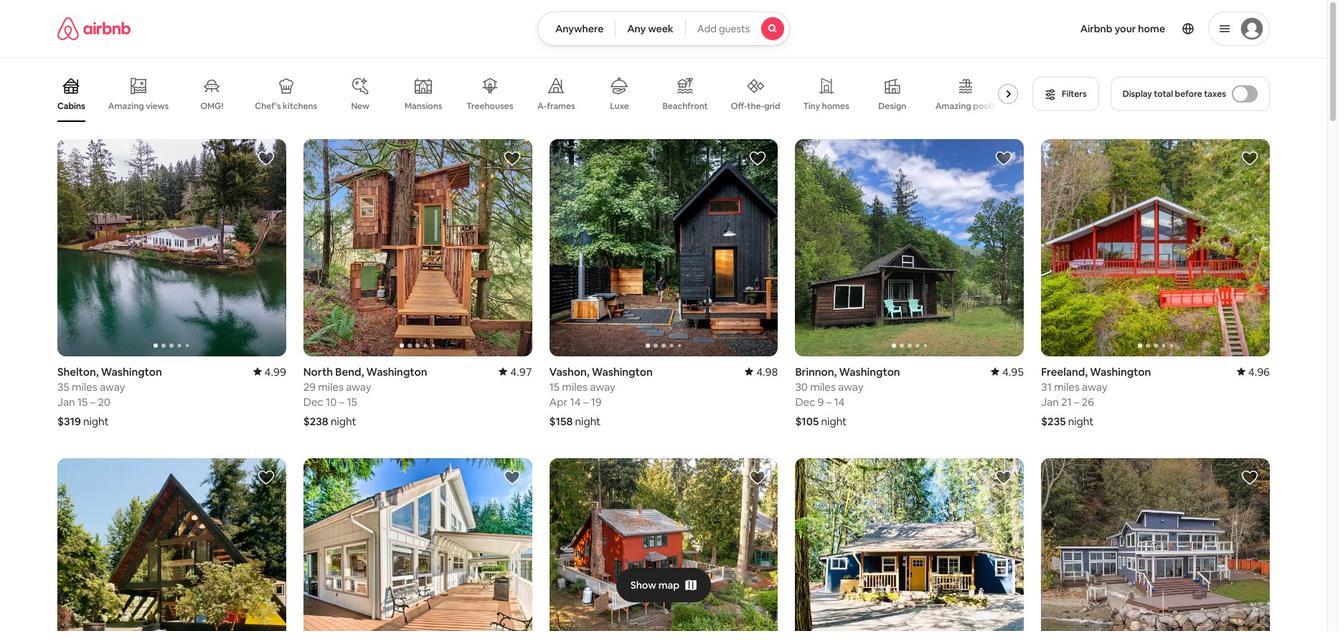 Task type: locate. For each thing, give the bounding box(es) containing it.
1 horizontal spatial 14
[[834, 395, 845, 409]]

3 miles from the left
[[562, 380, 588, 394]]

away
[[100, 380, 125, 394], [346, 380, 371, 394], [590, 380, 615, 394], [838, 380, 864, 394], [1082, 380, 1108, 394]]

washington right bend,
[[366, 365, 427, 379]]

0 horizontal spatial 14
[[570, 395, 581, 409]]

add to wishlist: seattle, washington image
[[257, 469, 275, 486]]

away up 20
[[100, 380, 125, 394]]

washington right brinnon,
[[839, 365, 900, 379]]

2 away from the left
[[346, 380, 371, 394]]

1 jan from the left
[[57, 395, 75, 409]]

north bend, washington 29 miles away dec 10 – 15 $238 night
[[303, 365, 427, 428]]

– inside shelton, washington 35 miles away jan 15 – 20 $319 night
[[90, 395, 96, 409]]

jan
[[57, 395, 75, 409], [1041, 395, 1059, 409]]

– inside freeland, washington 31 miles away jan 21 – 26 $235 night
[[1074, 395, 1080, 409]]

a-
[[538, 100, 547, 112]]

add to wishlist: olalla, washington image
[[1241, 469, 1259, 486]]

– right 21
[[1074, 395, 1080, 409]]

home
[[1138, 22, 1165, 35]]

14 right apr
[[570, 395, 581, 409]]

jan down "35"
[[57, 395, 75, 409]]

2 washington from the left
[[366, 365, 427, 379]]

washington up 26
[[1090, 365, 1151, 379]]

miles up 21
[[1054, 380, 1080, 394]]

washington for 15 miles away
[[592, 365, 653, 379]]

night down 19
[[575, 415, 601, 428]]

4.99 out of 5 average rating image
[[253, 365, 286, 379]]

5 washington from the left
[[1090, 365, 1151, 379]]

display
[[1123, 88, 1152, 100]]

3 – from the left
[[583, 395, 588, 409]]

–
[[90, 395, 96, 409], [339, 395, 344, 409], [583, 395, 588, 409], [826, 395, 832, 409], [1074, 395, 1080, 409]]

new
[[351, 100, 370, 112]]

– inside vashon, washington 15 miles away apr 14 – 19 $158 night
[[583, 395, 588, 409]]

night inside shelton, washington 35 miles away jan 15 – 20 $319 night
[[83, 415, 109, 428]]

14 right 9 on the bottom
[[834, 395, 845, 409]]

5 miles from the left
[[1054, 380, 1080, 394]]

kitchens
[[283, 100, 317, 112]]

any week button
[[615, 11, 686, 46]]

5 away from the left
[[1082, 380, 1108, 394]]

15
[[549, 380, 560, 394], [77, 395, 88, 409], [347, 395, 357, 409]]

miles for 30
[[810, 380, 836, 394]]

night for $319
[[83, 415, 109, 428]]

4 night from the left
[[821, 415, 847, 428]]

treehouses
[[467, 100, 513, 112]]

4 away from the left
[[838, 380, 864, 394]]

15 right 10
[[347, 395, 357, 409]]

3 away from the left
[[590, 380, 615, 394]]

4.99
[[264, 365, 286, 379]]

washington up 19
[[592, 365, 653, 379]]

4.96 out of 5 average rating image
[[1237, 365, 1270, 379]]

add to wishlist: brinnon, washington image
[[995, 150, 1013, 167]]

20
[[98, 395, 110, 409]]

miles up 9 on the bottom
[[810, 380, 836, 394]]

washington inside vashon, washington 15 miles away apr 14 – 19 $158 night
[[592, 365, 653, 379]]

5 – from the left
[[1074, 395, 1080, 409]]

add to wishlist: brinnon, washington image
[[503, 469, 521, 486]]

miles down vashon,
[[562, 380, 588, 394]]

homes
[[822, 100, 849, 112]]

3 washington from the left
[[592, 365, 653, 379]]

jan down "31"
[[1041, 395, 1059, 409]]

4 – from the left
[[826, 395, 832, 409]]

miles for 35
[[72, 380, 97, 394]]

14
[[570, 395, 581, 409], [834, 395, 845, 409]]

15 inside shelton, washington 35 miles away jan 15 – 20 $319 night
[[77, 395, 88, 409]]

washington inside shelton, washington 35 miles away jan 15 – 20 $319 night
[[101, 365, 162, 379]]

mansions
[[405, 100, 442, 112]]

brinnon, washington 30 miles away dec 9 – 14 $105 night
[[795, 365, 900, 428]]

add to wishlist: shelton, washington image
[[257, 150, 275, 167]]

jan inside freeland, washington 31 miles away jan 21 – 26 $235 night
[[1041, 395, 1059, 409]]

night down 26
[[1068, 415, 1094, 428]]

2 dec from the left
[[795, 395, 815, 409]]

1 dec from the left
[[303, 395, 323, 409]]

night down 10
[[331, 415, 356, 428]]

– for jan 21 – 26
[[1074, 395, 1080, 409]]

dec inside the 'north bend, washington 29 miles away dec 10 – 15 $238 night'
[[303, 395, 323, 409]]

away for jan 15 – 20
[[100, 380, 125, 394]]

3 night from the left
[[575, 415, 601, 428]]

show
[[631, 579, 656, 592]]

– left 20
[[90, 395, 96, 409]]

away for jan 21 – 26
[[1082, 380, 1108, 394]]

washington inside brinnon, washington 30 miles away dec 9 – 14 $105 night
[[839, 365, 900, 379]]

cabins
[[57, 100, 85, 112]]

night inside freeland, washington 31 miles away jan 21 – 26 $235 night
[[1068, 415, 1094, 428]]

washington inside the 'north bend, washington 29 miles away dec 10 – 15 $238 night'
[[366, 365, 427, 379]]

dec down 29
[[303, 395, 323, 409]]

1 washington from the left
[[101, 365, 162, 379]]

2 14 from the left
[[834, 395, 845, 409]]

1 horizontal spatial jan
[[1041, 395, 1059, 409]]

week
[[648, 22, 674, 35]]

tiny homes
[[803, 100, 849, 112]]

away inside vashon, washington 15 miles away apr 14 – 19 $158 night
[[590, 380, 615, 394]]

4.95
[[1002, 365, 1024, 379]]

night inside vashon, washington 15 miles away apr 14 – 19 $158 night
[[575, 415, 601, 428]]

1 horizontal spatial 15
[[347, 395, 357, 409]]

0 horizontal spatial dec
[[303, 395, 323, 409]]

miles for 15
[[562, 380, 588, 394]]

dec inside brinnon, washington 30 miles away dec 9 – 14 $105 night
[[795, 395, 815, 409]]

0 horizontal spatial amazing
[[108, 100, 144, 112]]

0 horizontal spatial 15
[[77, 395, 88, 409]]

1 night from the left
[[83, 415, 109, 428]]

jan for 35
[[57, 395, 75, 409]]

amazing left pools
[[935, 100, 971, 112]]

washington inside freeland, washington 31 miles away jan 21 – 26 $235 night
[[1090, 365, 1151, 379]]

– right 10
[[339, 395, 344, 409]]

add
[[697, 22, 717, 35]]

amazing
[[108, 100, 144, 112], [935, 100, 971, 112]]

filters button
[[1033, 77, 1099, 111]]

4 washington from the left
[[839, 365, 900, 379]]

miles up 10
[[318, 380, 344, 394]]

– left 19
[[583, 395, 588, 409]]

15 left 20
[[77, 395, 88, 409]]

2 horizontal spatial 15
[[549, 380, 560, 394]]

add guests
[[697, 22, 750, 35]]

anywhere button
[[537, 11, 616, 46]]

add to wishlist: freeland, washington image
[[1241, 150, 1259, 167]]

10
[[326, 395, 337, 409]]

miles inside shelton, washington 35 miles away jan 15 – 20 $319 night
[[72, 380, 97, 394]]

away up 19
[[590, 380, 615, 394]]

miles inside vashon, washington 15 miles away apr 14 – 19 $158 night
[[562, 380, 588, 394]]

airbnb your home link
[[1072, 14, 1174, 44]]

away down bend,
[[346, 380, 371, 394]]

$158
[[549, 415, 573, 428]]

1 miles from the left
[[72, 380, 97, 394]]

apr
[[549, 395, 568, 409]]

airbnb your home
[[1080, 22, 1165, 35]]

dec
[[303, 395, 323, 409], [795, 395, 815, 409]]

1 horizontal spatial amazing
[[935, 100, 971, 112]]

night down 20
[[83, 415, 109, 428]]

1 14 from the left
[[570, 395, 581, 409]]

1 horizontal spatial dec
[[795, 395, 815, 409]]

group containing amazing views
[[57, 66, 1024, 122]]

away right 30
[[838, 380, 864, 394]]

amazing left views
[[108, 100, 144, 112]]

night inside brinnon, washington 30 miles away dec 9 – 14 $105 night
[[821, 415, 847, 428]]

night
[[83, 415, 109, 428], [331, 415, 356, 428], [575, 415, 601, 428], [821, 415, 847, 428], [1068, 415, 1094, 428]]

– inside brinnon, washington 30 miles away dec 9 – 14 $105 night
[[826, 395, 832, 409]]

tiny
[[803, 100, 820, 112]]

washington up 20
[[101, 365, 162, 379]]

miles inside brinnon, washington 30 miles away dec 9 – 14 $105 night
[[810, 380, 836, 394]]

dec left 9 on the bottom
[[795, 395, 815, 409]]

miles
[[72, 380, 97, 394], [318, 380, 344, 394], [562, 380, 588, 394], [810, 380, 836, 394], [1054, 380, 1080, 394]]

1 – from the left
[[90, 395, 96, 409]]

freeland,
[[1041, 365, 1088, 379]]

miles down shelton,
[[72, 380, 97, 394]]

0 horizontal spatial jan
[[57, 395, 75, 409]]

group
[[57, 66, 1024, 122], [57, 139, 286, 357], [303, 139, 532, 357], [549, 139, 778, 357], [795, 139, 1253, 357], [1041, 139, 1270, 357], [57, 458, 286, 631], [303, 458, 532, 631], [549, 458, 778, 631], [795, 458, 1253, 631], [1041, 458, 1338, 631]]

jan inside shelton, washington 35 miles away jan 15 – 20 $319 night
[[57, 395, 75, 409]]

away inside freeland, washington 31 miles away jan 21 – 26 $235 night
[[1082, 380, 1108, 394]]

2 jan from the left
[[1041, 395, 1059, 409]]

1 away from the left
[[100, 380, 125, 394]]

show map
[[631, 579, 680, 592]]

15 up apr
[[549, 380, 560, 394]]

4.95 out of 5 average rating image
[[991, 365, 1024, 379]]

night down 9 on the bottom
[[821, 415, 847, 428]]

amazing for amazing views
[[108, 100, 144, 112]]

– right 9 on the bottom
[[826, 395, 832, 409]]

away up 26
[[1082, 380, 1108, 394]]

washington for 30 miles away
[[839, 365, 900, 379]]

2 night from the left
[[331, 415, 356, 428]]

None search field
[[537, 11, 790, 46]]

2 miles from the left
[[318, 380, 344, 394]]

night for $105
[[821, 415, 847, 428]]

away inside shelton, washington 35 miles away jan 15 – 20 $319 night
[[100, 380, 125, 394]]

washington
[[101, 365, 162, 379], [366, 365, 427, 379], [592, 365, 653, 379], [839, 365, 900, 379], [1090, 365, 1151, 379]]

omg!
[[200, 100, 224, 112]]

add guests button
[[685, 11, 790, 46]]

4 miles from the left
[[810, 380, 836, 394]]

– for dec 9 – 14
[[826, 395, 832, 409]]

miles inside freeland, washington 31 miles away jan 21 – 26 $235 night
[[1054, 380, 1080, 394]]

5 night from the left
[[1068, 415, 1094, 428]]

2 – from the left
[[339, 395, 344, 409]]

away inside brinnon, washington 30 miles away dec 9 – 14 $105 night
[[838, 380, 864, 394]]



Task type: describe. For each thing, give the bounding box(es) containing it.
bend,
[[335, 365, 364, 379]]

29
[[303, 380, 316, 394]]

profile element
[[807, 0, 1270, 57]]

night inside the 'north bend, washington 29 miles away dec 10 – 15 $238 night'
[[331, 415, 356, 428]]

add to wishlist: suquamish, washington image
[[749, 469, 767, 486]]

35
[[57, 380, 69, 394]]

night for $158
[[575, 415, 601, 428]]

19
[[591, 395, 602, 409]]

chef's kitchens
[[255, 100, 317, 112]]

4.98 out of 5 average rating image
[[745, 365, 778, 379]]

washington for 31 miles away
[[1090, 365, 1151, 379]]

guests
[[719, 22, 750, 35]]

none search field containing anywhere
[[537, 11, 790, 46]]

4.97
[[510, 365, 532, 379]]

filters
[[1062, 88, 1087, 100]]

$235
[[1041, 415, 1066, 428]]

$238
[[303, 415, 328, 428]]

off-
[[731, 100, 747, 112]]

9
[[818, 395, 824, 409]]

map
[[659, 579, 680, 592]]

show map button
[[616, 568, 711, 603]]

total
[[1154, 88, 1173, 100]]

add to wishlist: north bend, washington image
[[503, 150, 521, 167]]

away for apr 14 – 19
[[590, 380, 615, 394]]

shelton, washington 35 miles away jan 15 – 20 $319 night
[[57, 365, 162, 428]]

freeland, washington 31 miles away jan 21 – 26 $235 night
[[1041, 365, 1151, 428]]

15 inside the 'north bend, washington 29 miles away dec 10 – 15 $238 night'
[[347, 395, 357, 409]]

anywhere
[[555, 22, 604, 35]]

washington for 35 miles away
[[101, 365, 162, 379]]

add to wishlist: vashon, washington image
[[749, 150, 767, 167]]

15 inside vashon, washington 15 miles away apr 14 – 19 $158 night
[[549, 380, 560, 394]]

chef's
[[255, 100, 281, 112]]

amazing views
[[108, 100, 169, 112]]

the-
[[747, 100, 764, 112]]

31
[[1041, 380, 1052, 394]]

30
[[795, 380, 808, 394]]

design
[[878, 100, 907, 112]]

away inside the 'north bend, washington 29 miles away dec 10 – 15 $238 night'
[[346, 380, 371, 394]]

any week
[[627, 22, 674, 35]]

21
[[1061, 395, 1072, 409]]

14 inside vashon, washington 15 miles away apr 14 – 19 $158 night
[[570, 395, 581, 409]]

vashon,
[[549, 365, 590, 379]]

$319
[[57, 415, 81, 428]]

brinnon,
[[795, 365, 837, 379]]

views
[[146, 100, 169, 112]]

beachfront
[[663, 100, 708, 112]]

airbnb
[[1080, 22, 1113, 35]]

miles for 31
[[1054, 380, 1080, 394]]

add to wishlist: auburn, washington image
[[995, 469, 1013, 486]]

north
[[303, 365, 333, 379]]

pools
[[973, 100, 996, 112]]

vashon, washington 15 miles away apr 14 – 19 $158 night
[[549, 365, 653, 428]]

before
[[1175, 88, 1202, 100]]

off-the-grid
[[731, 100, 780, 112]]

your
[[1115, 22, 1136, 35]]

amazing for amazing pools
[[935, 100, 971, 112]]

$105
[[795, 415, 819, 428]]

luxe
[[610, 100, 629, 112]]

display total before taxes
[[1123, 88, 1226, 100]]

4.96
[[1248, 365, 1270, 379]]

4.97 out of 5 average rating image
[[499, 365, 532, 379]]

shelton,
[[57, 365, 99, 379]]

jan for 31
[[1041, 395, 1059, 409]]

14 inside brinnon, washington 30 miles away dec 9 – 14 $105 night
[[834, 395, 845, 409]]

– for apr 14 – 19
[[583, 395, 588, 409]]

4.98
[[756, 365, 778, 379]]

grid
[[764, 100, 780, 112]]

miles inside the 'north bend, washington 29 miles away dec 10 – 15 $238 night'
[[318, 380, 344, 394]]

26
[[1082, 395, 1094, 409]]

away for dec 9 – 14
[[838, 380, 864, 394]]

taxes
[[1204, 88, 1226, 100]]

frames
[[547, 100, 575, 112]]

any
[[627, 22, 646, 35]]

– for jan 15 – 20
[[90, 395, 96, 409]]

night for $235
[[1068, 415, 1094, 428]]

amazing pools
[[935, 100, 996, 112]]

– inside the 'north bend, washington 29 miles away dec 10 – 15 $238 night'
[[339, 395, 344, 409]]

a-frames
[[538, 100, 575, 112]]



Task type: vqa. For each thing, say whether or not it's contained in the screenshot.
4.97 on the left of page
yes



